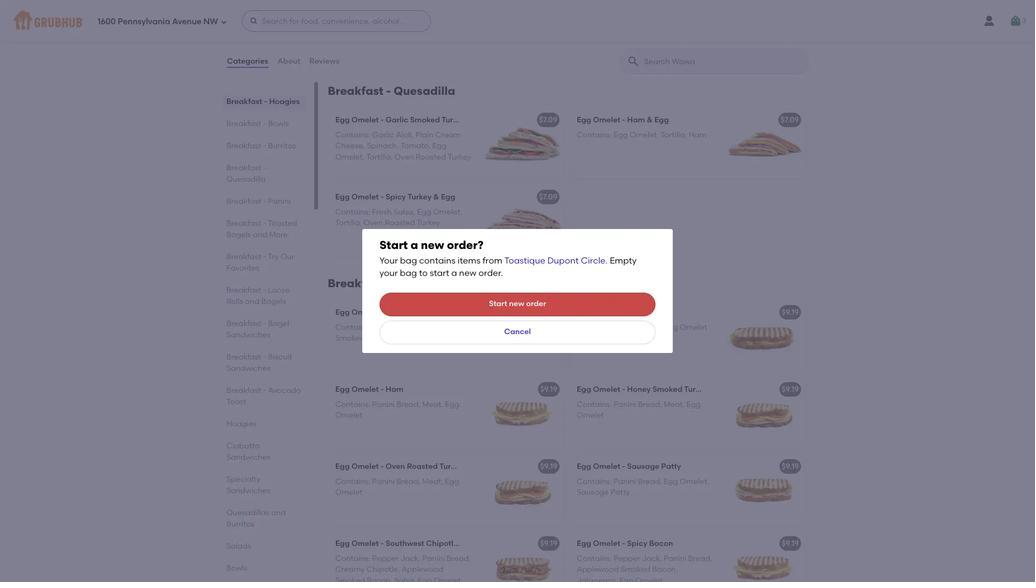 Task type: describe. For each thing, give the bounding box(es) containing it.
pepper for southwest
[[372, 554, 399, 564]]

1600 pennsylvania avenue nw
[[98, 17, 218, 26]]

panini down honey
[[614, 400, 636, 409]]

from
[[483, 256, 503, 266]]

bacon up contains: pepper jack, panini bread, applewood smoked bacon, jalapenos, egg omelet
[[649, 539, 673, 548]]

contains
[[419, 256, 456, 266]]

omelet, inside contains: garlic aioli, plain cream cheese, spinach, tomato, egg omelet, tortilla, oven roasted turkey
[[335, 152, 365, 162]]

breakfast for breakfast - bowls tab
[[226, 119, 261, 128]]

contains: fresh salsa, egg omelet, tortilla, oven roasted turkey
[[335, 208, 462, 228]]

contains: for egg omelet - egg
[[577, 323, 612, 332]]

egg omelet - sausage patty image
[[725, 455, 806, 525]]

egg omelet - ham & egg image
[[725, 108, 806, 178]]

3 sandwiches from the top
[[226, 453, 271, 462]]

salsa, inside contains: pepper jack, panini bread, creamy chipotle, applewood smoked bacon, salsa, egg omelet
[[394, 576, 416, 582]]

breakfast for breakfast - panini tab
[[226, 197, 261, 206]]

contains: panini bread, applewood smoked bacon, egg omelet
[[335, 323, 464, 343]]

categories button
[[226, 42, 269, 81]]

breakfast for breakfast - loose rolls and bagels tab
[[226, 286, 261, 295]]

pennsylvania
[[118, 17, 170, 26]]

$7.09 for contains: fresh salsa, egg omelet, tortilla, oven roasted turkey
[[539, 192, 558, 202]]

nw
[[203, 17, 218, 26]]

chipotle
[[426, 539, 458, 548]]

bacon, inside contains: pepper jack, panini bread, creamy chipotle, applewood smoked bacon, salsa, egg omelet
[[367, 576, 393, 582]]

contains: panini bread, meat, egg omelet for ham
[[335, 400, 459, 420]]

contains: panini bread, egg omelet, sausage patty
[[577, 477, 709, 497]]

- inside 'breakfast - biscuit sandwiches'
[[263, 353, 266, 362]]

ciabatta sandwiches
[[226, 442, 271, 462]]

start a new order?
[[380, 239, 484, 252]]

egg omelet - southwest chipotle bacon
[[335, 539, 484, 548]]

order
[[526, 299, 546, 309]]

egg omelet - spicy bacon
[[577, 539, 673, 548]]

contains: for egg omelet - garlic smoked turkey & egg
[[335, 131, 370, 140]]

bagels inside breakfast - toasted bagels and more
[[226, 230, 251, 239]]

0 vertical spatial sausage
[[627, 462, 660, 471]]

oven inside contains: garlic aioli, plain cream cheese, spinach, tomato, egg omelet, tortilla, oven roasted turkey
[[395, 152, 414, 162]]

tomato,
[[401, 142, 431, 151]]

loose
[[268, 286, 290, 295]]

reviews button
[[309, 42, 340, 81]]

egg inside contains: garlic aioli, plain cream cheese, spinach, tomato, egg omelet, tortilla, oven roasted turkey
[[432, 142, 447, 151]]

contains: egg omelet, tortilla, ham
[[577, 131, 707, 140]]

your
[[380, 268, 398, 278]]

2 vertical spatial oven
[[386, 462, 405, 471]]

jalapenos,
[[577, 576, 618, 582]]

breakfast - avocado toast tab
[[226, 385, 302, 408]]

- inside breakfast - loose rolls and bagels
[[263, 286, 266, 295]]

smoked for egg omelet - honey smoked turkey
[[653, 385, 683, 394]]

quesadillas and burritos tab
[[226, 507, 302, 530]]

salads
[[226, 542, 251, 551]]

favorites
[[226, 264, 260, 273]]

$7.09 for contains: garlic aioli, plain cream cheese, spinach, tomato, egg omelet, tortilla, oven roasted turkey
[[539, 115, 558, 124]]

.
[[606, 256, 608, 266]]

breakfast - loose rolls and bagels
[[226, 286, 290, 306]]

egg omelet - oven roasted turkey image
[[483, 455, 564, 525]]

dupont
[[548, 256, 579, 266]]

a inside empty your bag to start a new order.
[[451, 268, 457, 278]]

hoagies inside breakfast - hoagies tab
[[269, 97, 300, 106]]

3 button
[[1009, 11, 1027, 31]]

fresh inside contains: fresh salsa, egg omelet, tortilla, oven roasted turkey
[[372, 208, 392, 217]]

svg image inside 3 button
[[1009, 15, 1022, 28]]

contains: pepper jack, panini bread, creamy chipotle, applewood smoked bacon, salsa, egg omelet
[[335, 554, 471, 582]]

start for start a new order?
[[380, 239, 408, 252]]

ciabatta sandwiches tab
[[226, 441, 302, 463]]

ciabatta
[[226, 442, 260, 451]]

breakfast - hoagies
[[226, 97, 300, 106]]

contains: for egg omelet - applewood smoked bacon
[[335, 323, 370, 332]]

breakfast - loose rolls and bagels tab
[[226, 285, 302, 307]]

- inside breakfast - bagel sandwiches
[[263, 319, 266, 328]]

avocado
[[268, 386, 301, 395]]

breakfast - toasted bagels and more
[[226, 219, 297, 239]]

specialty sandwiches
[[226, 475, 271, 496]]

bread, for applewood
[[397, 323, 421, 332]]

$7.09 for contains: egg omelet, tortilla, ham
[[781, 115, 799, 124]]

avenue
[[172, 17, 202, 26]]

egg inside contains: cheddar, fresh salsa, egg omelet, tortilla burrito
[[453, 15, 468, 24]]

breakfast - avocado toast
[[226, 386, 301, 407]]

pepper for spicy
[[614, 554, 640, 564]]

egg omelet - ham & egg
[[577, 115, 669, 124]]

and for bagels
[[245, 297, 260, 306]]

plain
[[416, 131, 434, 140]]

bread, for egg
[[638, 323, 662, 332]]

applewood inside contains: panini bread, applewood smoked bacon, egg omelet
[[422, 323, 464, 332]]

egg inside contains: pepper jack, panini bread, applewood smoked bacon, jalapenos, egg omelet
[[620, 576, 634, 582]]

bread, for ham
[[397, 400, 421, 409]]

$9.19 for egg omelet - applewood smoked bacon
[[540, 308, 558, 317]]

breakfast - bowls tab
[[226, 118, 302, 129]]

egg omelet - honey smoked turkey
[[577, 385, 708, 394]]

- inside breakfast - avocado toast
[[263, 386, 266, 395]]

bacon for contains: pepper jack, panini bread, creamy chipotle, applewood smoked bacon, salsa, egg omelet
[[460, 539, 484, 548]]

$9.19 for egg omelet - honey smoked turkey
[[782, 385, 799, 394]]

contains: panini bread, egg omelet
[[577, 323, 707, 332]]

breakfast - burritos
[[226, 141, 296, 150]]

- inside breakfast - burritos tab
[[263, 141, 266, 150]]

0 vertical spatial patty
[[661, 462, 681, 471]]

contains: for egg omelet - honey smoked turkey
[[577, 400, 612, 409]]

breakfast for breakfast - biscuit sandwiches tab
[[226, 353, 261, 362]]

egg omelet - spicy turkey & egg
[[335, 192, 456, 202]]

panini up egg omelet - applewood smoked bacon
[[394, 277, 430, 290]]

breakfast for breakfast - avocado toast tab
[[226, 386, 261, 395]]

salads tab
[[226, 541, 302, 552]]

breakfast for breakfast - hoagies tab
[[226, 97, 262, 106]]

egg omelet - honey smoked turkey image
[[725, 378, 806, 448]]

salsa, inside contains: cheddar, fresh salsa, egg omelet, tortilla burrito
[[430, 15, 452, 24]]

burrito
[[393, 26, 417, 35]]

rolls
[[226, 297, 243, 306]]

garlic inside contains: garlic aioli, plain cream cheese, spinach, tomato, egg omelet, tortilla, oven roasted turkey
[[372, 131, 394, 140]]

bread, for honey
[[638, 400, 662, 409]]

contains: inside contains: cheddar, fresh salsa, egg omelet, tortilla burrito
[[335, 15, 370, 24]]

3
[[1022, 16, 1027, 25]]

magnifying glass icon image
[[627, 55, 640, 68]]

bagels inside breakfast - loose rolls and bagels
[[261, 297, 286, 306]]

0 vertical spatial tortilla,
[[661, 131, 687, 140]]

new inside empty your bag to start a new order.
[[459, 268, 477, 278]]

egg omelet - egg
[[577, 308, 642, 317]]

egg omelet - ham
[[335, 385, 404, 394]]

start new order
[[489, 299, 546, 309]]

breakfast - quesadilla tab
[[226, 162, 302, 185]]

egg inside contains: panini bread, egg omelet, sausage patty
[[664, 477, 678, 486]]

bagel
[[268, 319, 289, 328]]

contains: panini bread, meat, egg omelet for honey
[[577, 400, 701, 420]]

items
[[458, 256, 481, 266]]

new inside button
[[509, 299, 525, 309]]

reviews
[[310, 57, 340, 66]]

aioli,
[[396, 131, 414, 140]]

bacon, inside contains: pepper jack, panini bread, applewood smoked bacon, jalapenos, egg omelet
[[652, 565, 678, 575]]

main navigation navigation
[[0, 0, 1035, 42]]

hoagies tab
[[226, 418, 302, 430]]

$9.19 for egg omelet - ham
[[540, 385, 558, 394]]

breakfast - try our favorites
[[226, 252, 294, 273]]

panini down egg omelet - oven roasted turkey
[[372, 477, 395, 486]]

your
[[380, 256, 398, 266]]

spinach,
[[367, 142, 399, 151]]

smoked inside contains: pepper jack, panini bread, creamy chipotle, applewood smoked bacon, salsa, egg omelet
[[335, 576, 365, 582]]

toast
[[226, 397, 246, 407]]

jack, for bacon,
[[642, 554, 662, 564]]

egg inside contains: fresh salsa, egg omelet, tortilla, oven roasted turkey
[[417, 208, 431, 217]]

creamy
[[335, 565, 365, 575]]

jack, for applewood
[[401, 554, 421, 564]]

cancel button
[[380, 321, 656, 344]]

bread, for oven
[[397, 477, 421, 486]]

0 vertical spatial new
[[421, 239, 444, 252]]

about
[[278, 57, 300, 66]]

contains: cheddar, fresh salsa, egg omelet, tortilla burrito
[[335, 15, 468, 35]]

salsa, inside contains: fresh salsa, egg omelet, tortilla, oven roasted turkey
[[394, 208, 415, 217]]

breakfast - bowls
[[226, 119, 289, 128]]

bread, inside contains: pepper jack, panini bread, creamy chipotle, applewood smoked bacon, salsa, egg omelet
[[447, 554, 471, 564]]

categories
[[227, 57, 268, 66]]

about button
[[277, 42, 301, 81]]

more
[[269, 230, 288, 239]]

start
[[430, 268, 449, 278]]

bacon for contains: panini bread, applewood smoked bacon, egg omelet
[[462, 308, 486, 317]]

breakfast for breakfast - bagel sandwiches tab
[[226, 319, 261, 328]]

2 vertical spatial roasted
[[407, 462, 438, 471]]

egg omelet - applewood smoked bacon image
[[483, 301, 564, 371]]



Task type: locate. For each thing, give the bounding box(es) containing it.
a right start
[[451, 268, 457, 278]]

1 vertical spatial new
[[459, 268, 477, 278]]

0 horizontal spatial bagels
[[226, 230, 251, 239]]

burritos inside quesadillas and burritos
[[226, 520, 254, 529]]

bowls down salads at the bottom left of the page
[[226, 564, 247, 573]]

contains: panini bread, meat, egg omelet down egg omelet - ham
[[335, 400, 459, 420]]

0 vertical spatial burritos
[[268, 141, 296, 150]]

1 horizontal spatial &
[[468, 115, 473, 124]]

0 vertical spatial egg omelet - egg image
[[483, 0, 564, 63]]

1 vertical spatial fresh
[[372, 208, 392, 217]]

meat, for oven
[[422, 477, 443, 486]]

and right quesadillas
[[271, 509, 286, 518]]

1 horizontal spatial tortilla,
[[366, 152, 393, 162]]

bacon, down egg omelet - applewood smoked bacon
[[367, 334, 393, 343]]

0 horizontal spatial bowls
[[226, 564, 247, 573]]

turkey inside contains: garlic aioli, plain cream cheese, spinach, tomato, egg omelet, tortilla, oven roasted turkey
[[448, 152, 471, 162]]

0 horizontal spatial tortilla,
[[335, 219, 362, 228]]

breakfast - biscuit sandwiches
[[226, 353, 292, 373]]

0 vertical spatial fresh
[[408, 15, 428, 24]]

1 vertical spatial a
[[451, 268, 457, 278]]

breakfast inside 'breakfast - biscuit sandwiches'
[[226, 353, 261, 362]]

roasted inside contains: fresh salsa, egg omelet, tortilla, oven roasted turkey
[[385, 219, 415, 228]]

breakfast - quesadilla inside tab
[[226, 163, 266, 184]]

pepper
[[372, 554, 399, 564], [614, 554, 640, 564]]

southwest
[[386, 539, 424, 548]]

panini
[[268, 197, 291, 206], [394, 277, 430, 290], [372, 323, 395, 332], [614, 323, 636, 332], [372, 400, 395, 409], [614, 400, 636, 409], [372, 477, 395, 486], [614, 477, 636, 486], [422, 554, 445, 564], [664, 554, 687, 564]]

our
[[281, 252, 294, 262]]

spicy up contains: fresh salsa, egg omelet, tortilla, oven roasted turkey in the top of the page
[[386, 192, 406, 202]]

0 horizontal spatial breakfast - panini
[[226, 197, 291, 206]]

bacon
[[462, 308, 486, 317], [460, 539, 484, 548], [649, 539, 673, 548]]

bag right the "your" at left
[[400, 256, 417, 266]]

empty your bag to start a new order.
[[380, 256, 637, 278]]

applewood up jalapenos,
[[577, 565, 619, 575]]

chipotle,
[[367, 565, 400, 575]]

sausage up contains: panini bread, egg omelet, sausage patty
[[627, 462, 660, 471]]

breakfast - quesadilla up egg omelet - garlic smoked turkey & egg
[[328, 84, 455, 98]]

contains: panini bread, meat, egg omelet for oven
[[335, 477, 459, 497]]

quesadillas
[[226, 509, 269, 518]]

specialty
[[226, 475, 260, 484]]

0 horizontal spatial pepper
[[372, 554, 399, 564]]

egg omelet - egg image for contains: cheddar, fresh salsa, egg omelet, tortilla burrito
[[483, 0, 564, 63]]

salsa, right cheddar,
[[430, 15, 452, 24]]

1 horizontal spatial ham
[[627, 115, 645, 124]]

panini inside contains: pepper jack, panini bread, creamy chipotle, applewood smoked bacon, salsa, egg omelet
[[422, 554, 445, 564]]

breakfast - bagel sandwiches
[[226, 319, 289, 340]]

bread, inside contains: panini bread, applewood smoked bacon, egg omelet
[[397, 323, 421, 332]]

fresh
[[408, 15, 428, 24], [372, 208, 392, 217]]

- inside breakfast - try our favorites
[[263, 252, 266, 262]]

1 horizontal spatial breakfast - panini
[[328, 277, 430, 290]]

hoagies inside hoagies tab
[[226, 420, 257, 429]]

egg
[[453, 15, 468, 24], [335, 115, 350, 124], [475, 115, 490, 124], [577, 115, 591, 124], [655, 115, 669, 124], [614, 131, 628, 140], [432, 142, 447, 151], [335, 192, 350, 202], [441, 192, 456, 202], [417, 208, 431, 217], [335, 308, 350, 317], [577, 308, 591, 317], [627, 308, 642, 317], [664, 323, 678, 332], [394, 334, 409, 343], [335, 385, 350, 394], [577, 385, 591, 394], [445, 400, 459, 409], [687, 400, 701, 409], [335, 462, 350, 471], [577, 462, 591, 471], [445, 477, 459, 486], [664, 477, 678, 486], [335, 539, 350, 548], [577, 539, 591, 548], [418, 576, 432, 582], [620, 576, 634, 582]]

- inside breakfast - panini tab
[[263, 197, 266, 206]]

bowls
[[268, 119, 289, 128], [226, 564, 247, 573]]

2 sandwiches from the top
[[226, 364, 271, 373]]

0 vertical spatial bacon,
[[367, 334, 393, 343]]

breakfast - panini tab
[[226, 196, 302, 207]]

breakfast - panini inside breakfast - panini tab
[[226, 197, 291, 206]]

hoagies
[[269, 97, 300, 106], [226, 420, 257, 429]]

panini inside tab
[[268, 197, 291, 206]]

breakfast - try our favorites tab
[[226, 251, 302, 274]]

omelet inside contains: pepper jack, panini bread, applewood smoked bacon, jalapenos, egg omelet
[[636, 576, 663, 582]]

tortilla,
[[661, 131, 687, 140], [366, 152, 393, 162], [335, 219, 362, 228]]

patty
[[661, 462, 681, 471], [611, 488, 630, 497]]

egg omelet - southwest chipotle bacon image
[[483, 532, 564, 582]]

$9.19
[[540, 308, 558, 317], [782, 308, 799, 317], [540, 385, 558, 394], [782, 385, 799, 394], [540, 462, 558, 471], [782, 462, 799, 471], [540, 539, 558, 548], [782, 539, 799, 548]]

0 horizontal spatial jack,
[[401, 554, 421, 564]]

sandwiches inside 'breakfast - biscuit sandwiches'
[[226, 364, 271, 373]]

pepper up chipotle,
[[372, 554, 399, 564]]

1 horizontal spatial jack,
[[642, 554, 662, 564]]

contains: for egg omelet - spicy turkey & egg
[[335, 208, 370, 217]]

$9.19 for egg omelet - spicy bacon
[[782, 539, 799, 548]]

contains: inside contains: pepper jack, panini bread, creamy chipotle, applewood smoked bacon, salsa, egg omelet
[[335, 554, 370, 564]]

jack, inside contains: pepper jack, panini bread, applewood smoked bacon, jalapenos, egg omelet
[[642, 554, 662, 564]]

egg omelet - egg image for contains: panini bread, egg omelet
[[725, 301, 806, 371]]

bagels down the loose
[[261, 297, 286, 306]]

0 vertical spatial hoagies
[[269, 97, 300, 106]]

1 vertical spatial garlic
[[372, 131, 394, 140]]

oven inside contains: fresh salsa, egg omelet, tortilla, oven roasted turkey
[[364, 219, 383, 228]]

bowls inside tab
[[226, 564, 247, 573]]

breakfast up toast
[[226, 386, 261, 395]]

sandwiches inside breakfast - bagel sandwiches
[[226, 331, 271, 340]]

$9.19 for egg omelet - egg
[[782, 308, 799, 317]]

1 horizontal spatial new
[[459, 268, 477, 278]]

hoagies up ciabatta
[[226, 420, 257, 429]]

contains: for egg omelet - ham & egg
[[577, 131, 612, 140]]

panini down egg omelet - ham
[[372, 400, 395, 409]]

panini inside contains: panini bread, applewood smoked bacon, egg omelet
[[372, 323, 395, 332]]

egg omelet - applewood smoked bacon
[[335, 308, 486, 317]]

contains: panini bread, meat, egg omelet down honey
[[577, 400, 701, 420]]

$9.19 for egg omelet - sausage patty
[[782, 462, 799, 471]]

0 horizontal spatial a
[[411, 239, 418, 252]]

spicy up contains: pepper jack, panini bread, applewood smoked bacon, jalapenos, egg omelet
[[627, 539, 648, 548]]

2 vertical spatial ham
[[386, 385, 404, 394]]

sausage down egg omelet - sausage patty
[[577, 488, 609, 497]]

omelet, inside contains: panini bread, egg omelet, sausage patty
[[680, 477, 709, 486]]

breakfast inside breakfast - toasted bagels and more
[[226, 219, 261, 228]]

breakfast up breakfast - toasted bagels and more at left
[[226, 197, 261, 206]]

2 horizontal spatial ham
[[689, 131, 707, 140]]

1 horizontal spatial breakfast - quesadilla
[[328, 84, 455, 98]]

4 sandwiches from the top
[[226, 486, 271, 496]]

1 horizontal spatial a
[[451, 268, 457, 278]]

quesadilla
[[394, 84, 455, 98], [226, 175, 266, 184]]

panini down egg omelet - spicy bacon
[[664, 554, 687, 564]]

0 horizontal spatial fresh
[[372, 208, 392, 217]]

1 horizontal spatial bowls
[[268, 119, 289, 128]]

patty down egg omelet - sausage patty
[[611, 488, 630, 497]]

pepper inside contains: pepper jack, panini bread, creamy chipotle, applewood smoked bacon, salsa, egg omelet
[[372, 554, 399, 564]]

0 horizontal spatial breakfast - quesadilla
[[226, 163, 266, 184]]

quesadillas and burritos
[[226, 509, 286, 529]]

1 vertical spatial breakfast - panini
[[328, 277, 430, 290]]

0 horizontal spatial quesadilla
[[226, 175, 266, 184]]

1 vertical spatial and
[[245, 297, 260, 306]]

breakfast up favorites
[[226, 252, 261, 262]]

0 horizontal spatial ham
[[386, 385, 404, 394]]

$9.19 for egg omelet - oven roasted turkey
[[540, 462, 558, 471]]

egg omelet - garlic smoked turkey & egg image
[[483, 108, 564, 178]]

0 vertical spatial garlic
[[386, 115, 408, 124]]

0 horizontal spatial start
[[380, 239, 408, 252]]

1 horizontal spatial bagels
[[261, 297, 286, 306]]

contains: pepper jack, panini bread, applewood smoked bacon, jalapenos, egg omelet
[[577, 554, 712, 582]]

new left order
[[509, 299, 525, 309]]

0 horizontal spatial svg image
[[249, 17, 258, 25]]

panini down egg omelet - egg at bottom
[[614, 323, 636, 332]]

breakfast up breakfast - burritos
[[226, 119, 261, 128]]

pepper inside contains: pepper jack, panini bread, applewood smoked bacon, jalapenos, egg omelet
[[614, 554, 640, 564]]

garlic up spinach,
[[372, 131, 394, 140]]

breakfast inside breakfast - try our favorites
[[226, 252, 261, 262]]

jack, down egg omelet - spicy bacon
[[642, 554, 662, 564]]

breakfast - panini down the "your" at left
[[328, 277, 430, 290]]

empty
[[610, 256, 637, 266]]

0 vertical spatial quesadilla
[[394, 84, 455, 98]]

burritos down breakfast - bowls tab
[[268, 141, 296, 150]]

$9.19 for egg omelet - southwest chipotle bacon
[[540, 539, 558, 548]]

salsa, down egg omelet - spicy turkey & egg
[[394, 208, 415, 217]]

jack, down egg omelet - southwest chipotle bacon
[[401, 554, 421, 564]]

breakfast - toasted bagels and more tab
[[226, 218, 302, 241]]

sandwiches down ciabatta
[[226, 453, 271, 462]]

contains: for egg omelet - ham
[[335, 400, 370, 409]]

1 sandwiches from the top
[[226, 331, 271, 340]]

roasted inside contains: garlic aioli, plain cream cheese, spinach, tomato, egg omelet, tortilla, oven roasted turkey
[[416, 152, 446, 162]]

and
[[253, 230, 267, 239], [245, 297, 260, 306], [271, 509, 286, 518]]

0 vertical spatial a
[[411, 239, 418, 252]]

2 horizontal spatial tortilla,
[[661, 131, 687, 140]]

applewood up contains: panini bread, applewood smoked bacon, egg omelet
[[386, 308, 428, 317]]

quesadilla up egg omelet - garlic smoked turkey & egg
[[394, 84, 455, 98]]

sandwiches
[[226, 331, 271, 340], [226, 364, 271, 373], [226, 453, 271, 462], [226, 486, 271, 496]]

cream
[[435, 131, 461, 140]]

1 vertical spatial roasted
[[385, 219, 415, 228]]

bacon, down egg omelet - spicy bacon
[[652, 565, 678, 575]]

fresh up burrito
[[408, 15, 428, 24]]

egg omelet - oven roasted turkey
[[335, 462, 464, 471]]

order?
[[447, 239, 484, 252]]

1 horizontal spatial patty
[[661, 462, 681, 471]]

svg image
[[220, 19, 227, 25]]

bowls up breakfast - burritos tab
[[268, 119, 289, 128]]

0 vertical spatial bowls
[[268, 119, 289, 128]]

cheddar,
[[372, 15, 407, 24]]

breakfast down breakfast - panini tab
[[226, 219, 261, 228]]

breakfast for breakfast - burritos tab
[[226, 141, 261, 150]]

1 vertical spatial patty
[[611, 488, 630, 497]]

burritos for breakfast - burritos
[[268, 141, 296, 150]]

1 vertical spatial breakfast - quesadilla
[[226, 163, 266, 184]]

egg omelet - egg image
[[483, 0, 564, 63], [725, 301, 806, 371]]

start for start new order
[[489, 299, 507, 309]]

toasted
[[268, 219, 297, 228]]

bowls tab
[[226, 563, 302, 574]]

omelet, inside contains: cheddar, fresh salsa, egg omelet, tortilla burrito
[[335, 26, 365, 35]]

jack,
[[401, 554, 421, 564], [642, 554, 662, 564]]

0 horizontal spatial sausage
[[577, 488, 609, 497]]

contains: inside contains: pepper jack, panini bread, applewood smoked bacon, jalapenos, egg omelet
[[577, 554, 612, 564]]

fresh inside contains: cheddar, fresh salsa, egg omelet, tortilla burrito
[[408, 15, 428, 24]]

egg omelet - ham image
[[483, 378, 564, 448]]

0 vertical spatial oven
[[395, 152, 414, 162]]

ham for $7.09
[[627, 115, 645, 124]]

1 horizontal spatial start
[[489, 299, 507, 309]]

breakfast - panini up breakfast - toasted bagels and more at left
[[226, 197, 291, 206]]

jack, inside contains: pepper jack, panini bread, creamy chipotle, applewood smoked bacon, salsa, egg omelet
[[401, 554, 421, 564]]

bacon, down chipotle,
[[367, 576, 393, 582]]

tortilla, down egg omelet - ham & egg
[[661, 131, 687, 140]]

sausage inside contains: panini bread, egg omelet, sausage patty
[[577, 488, 609, 497]]

bread,
[[397, 323, 421, 332], [638, 323, 662, 332], [397, 400, 421, 409], [638, 400, 662, 409], [397, 477, 421, 486], [638, 477, 662, 486], [447, 554, 471, 564], [688, 554, 712, 564]]

breakfast - biscuit sandwiches tab
[[226, 352, 302, 374]]

contains: for egg omelet - southwest chipotle bacon
[[335, 554, 370, 564]]

tortilla
[[366, 26, 391, 35]]

contains: inside contains: fresh salsa, egg omelet, tortilla, oven roasted turkey
[[335, 208, 370, 217]]

bagels up favorites
[[226, 230, 251, 239]]

contains: garlic aioli, plain cream cheese, spinach, tomato, egg omelet, tortilla, oven roasted turkey
[[335, 131, 471, 162]]

start
[[380, 239, 408, 252], [489, 299, 507, 309]]

breakfast - burritos tab
[[226, 140, 302, 152]]

a down contains: fresh salsa, egg omelet, tortilla, oven roasted turkey in the top of the page
[[411, 239, 418, 252]]

contains: for egg omelet - sausage patty
[[577, 477, 612, 486]]

0 horizontal spatial hoagies
[[226, 420, 257, 429]]

1 horizontal spatial quesadilla
[[394, 84, 455, 98]]

patty inside contains: panini bread, egg omelet, sausage patty
[[611, 488, 630, 497]]

0 vertical spatial bagels
[[226, 230, 251, 239]]

- inside breakfast - toasted bagels and more
[[263, 219, 266, 228]]

start down the order.
[[489, 299, 507, 309]]

breakfast up breakfast - bowls
[[226, 97, 262, 106]]

and right rolls
[[245, 297, 260, 306]]

0 vertical spatial ham
[[627, 115, 645, 124]]

- inside breakfast - bowls tab
[[263, 119, 266, 128]]

and for more
[[253, 230, 267, 239]]

1 vertical spatial oven
[[364, 219, 383, 228]]

breakfast down reviews button
[[328, 84, 384, 98]]

applewood inside contains: pepper jack, panini bread, creamy chipotle, applewood smoked bacon, salsa, egg omelet
[[402, 565, 444, 575]]

turkey
[[442, 115, 466, 124], [448, 152, 471, 162], [408, 192, 432, 202], [417, 219, 440, 228], [684, 385, 708, 394], [439, 462, 464, 471]]

breakfast - quesadilla down breakfast - burritos
[[226, 163, 266, 184]]

2 vertical spatial bacon,
[[367, 576, 393, 582]]

2 horizontal spatial new
[[509, 299, 525, 309]]

bag inside empty your bag to start a new order.
[[400, 268, 417, 278]]

smoked for egg omelet - garlic smoked turkey & egg
[[410, 115, 440, 124]]

2 horizontal spatial &
[[647, 115, 653, 124]]

omelet
[[352, 115, 379, 124], [593, 115, 621, 124], [352, 192, 379, 202], [352, 308, 379, 317], [593, 308, 621, 317], [680, 323, 707, 332], [410, 334, 438, 343], [352, 385, 379, 394], [593, 385, 621, 394], [335, 411, 363, 420], [577, 411, 604, 420], [352, 462, 379, 471], [593, 462, 621, 471], [335, 488, 363, 497], [352, 539, 379, 548], [593, 539, 621, 548], [434, 576, 461, 582], [636, 576, 663, 582]]

garlic up aioli,
[[386, 115, 408, 124]]

1600
[[98, 17, 116, 26]]

omelet inside contains: panini bread, applewood smoked bacon, egg omelet
[[410, 334, 438, 343]]

2 vertical spatial new
[[509, 299, 525, 309]]

panini down egg omelet - applewood smoked bacon
[[372, 323, 395, 332]]

1 horizontal spatial sausage
[[627, 462, 660, 471]]

to
[[419, 268, 428, 278]]

1 vertical spatial bag
[[400, 268, 417, 278]]

and left more
[[253, 230, 267, 239]]

circle
[[581, 256, 606, 266]]

smoked inside contains: pepper jack, panini bread, applewood smoked bacon, jalapenos, egg omelet
[[621, 565, 651, 575]]

smoked for egg omelet - applewood smoked bacon
[[430, 308, 460, 317]]

1 vertical spatial tortilla,
[[366, 152, 393, 162]]

breakfast up rolls
[[226, 286, 261, 295]]

0 vertical spatial start
[[380, 239, 408, 252]]

breakfast down breakfast - bowls
[[226, 141, 261, 150]]

sandwiches down specialty
[[226, 486, 271, 496]]

bread, for sausage
[[638, 477, 662, 486]]

panini down egg omelet - sausage patty
[[614, 477, 636, 486]]

smoked
[[410, 115, 440, 124], [430, 308, 460, 317], [335, 334, 365, 343], [653, 385, 683, 394], [621, 565, 651, 575], [335, 576, 365, 582]]

2 vertical spatial tortilla,
[[335, 219, 362, 228]]

breakfast - hoagies tab
[[226, 96, 302, 107]]

panini inside contains: panini bread, egg omelet, sausage patty
[[614, 477, 636, 486]]

0 vertical spatial roasted
[[416, 152, 446, 162]]

1 vertical spatial sausage
[[577, 488, 609, 497]]

1 vertical spatial bowls
[[226, 564, 247, 573]]

omelet,
[[335, 26, 365, 35], [630, 131, 659, 140], [335, 152, 365, 162], [433, 208, 462, 217], [680, 477, 709, 486]]

0 horizontal spatial egg omelet - egg image
[[483, 0, 564, 63]]

1 jack, from the left
[[401, 554, 421, 564]]

1 pepper from the left
[[372, 554, 399, 564]]

breakfast
[[328, 84, 384, 98], [226, 97, 262, 106], [226, 119, 261, 128], [226, 141, 261, 150], [226, 163, 261, 173], [226, 197, 261, 206], [226, 219, 261, 228], [226, 252, 261, 262], [328, 277, 384, 290], [226, 286, 261, 295], [226, 319, 261, 328], [226, 353, 261, 362], [226, 386, 261, 395]]

egg omelet - garlic smoked turkey & egg
[[335, 115, 490, 124]]

0 horizontal spatial new
[[421, 239, 444, 252]]

start inside start new order button
[[489, 299, 507, 309]]

tortilla, down spinach,
[[366, 152, 393, 162]]

panini down chipotle
[[422, 554, 445, 564]]

smoked inside contains: panini bread, applewood smoked bacon, egg omelet
[[335, 334, 365, 343]]

try
[[268, 252, 279, 262]]

bacon right chipotle
[[460, 539, 484, 548]]

1 vertical spatial spicy
[[627, 539, 648, 548]]

spicy for pepper
[[627, 539, 648, 548]]

applewood down egg omelet - southwest chipotle bacon
[[402, 565, 444, 575]]

and inside breakfast - loose rolls and bagels
[[245, 297, 260, 306]]

tortilla, inside contains: fresh salsa, egg omelet, tortilla, oven roasted turkey
[[335, 219, 362, 228]]

breakfast down the "your" at left
[[328, 277, 384, 290]]

1 vertical spatial egg omelet - egg image
[[725, 301, 806, 371]]

your bag contains items from toastique dupont circle .
[[380, 256, 608, 266]]

applewood
[[386, 308, 428, 317], [422, 323, 464, 332], [402, 565, 444, 575], [577, 565, 619, 575]]

garlic
[[386, 115, 408, 124], [372, 131, 394, 140]]

salsa, down chipotle,
[[394, 576, 416, 582]]

0 vertical spatial and
[[253, 230, 267, 239]]

egg omelet - spicy bacon image
[[725, 532, 806, 582]]

egg inside contains: panini bread, applewood smoked bacon, egg omelet
[[394, 334, 409, 343]]

salsa,
[[430, 15, 452, 24], [394, 208, 415, 217], [394, 576, 416, 582]]

omelet inside contains: pepper jack, panini bread, creamy chipotle, applewood smoked bacon, salsa, egg omelet
[[434, 576, 461, 582]]

cancel
[[504, 328, 531, 337]]

burritos
[[268, 141, 296, 150], [226, 520, 254, 529]]

1 horizontal spatial egg omelet - egg image
[[725, 301, 806, 371]]

omelet, inside contains: fresh salsa, egg omelet, tortilla, oven roasted turkey
[[433, 208, 462, 217]]

1 horizontal spatial hoagies
[[269, 97, 300, 106]]

turkey inside contains: fresh salsa, egg omelet, tortilla, oven roasted turkey
[[417, 219, 440, 228]]

0 horizontal spatial patty
[[611, 488, 630, 497]]

0 horizontal spatial burritos
[[226, 520, 254, 529]]

hoagies up breakfast - bowls tab
[[269, 97, 300, 106]]

order.
[[479, 268, 503, 278]]

1 horizontal spatial pepper
[[614, 554, 640, 564]]

- inside breakfast - quesadilla tab
[[263, 163, 266, 173]]

oven
[[395, 152, 414, 162], [364, 219, 383, 228], [386, 462, 405, 471]]

a
[[411, 239, 418, 252], [451, 268, 457, 278]]

0 vertical spatial breakfast - panini
[[226, 197, 291, 206]]

contains:
[[335, 15, 370, 24], [335, 131, 370, 140], [577, 131, 612, 140], [335, 208, 370, 217], [335, 323, 370, 332], [577, 323, 612, 332], [335, 400, 370, 409], [577, 400, 612, 409], [335, 477, 370, 486], [577, 477, 612, 486], [335, 554, 370, 564], [577, 554, 612, 564]]

and inside quesadillas and burritos
[[271, 509, 286, 518]]

bowls inside tab
[[268, 119, 289, 128]]

1 vertical spatial hoagies
[[226, 420, 257, 429]]

burritos down quesadillas
[[226, 520, 254, 529]]

breakfast inside breakfast - bagel sandwiches
[[226, 319, 261, 328]]

panini up toasted
[[268, 197, 291, 206]]

1 vertical spatial bacon,
[[652, 565, 678, 575]]

2 vertical spatial salsa,
[[394, 576, 416, 582]]

and inside breakfast - toasted bagels and more
[[253, 230, 267, 239]]

breakfast for breakfast - quesadilla tab
[[226, 163, 261, 173]]

contains: for egg omelet - oven roasted turkey
[[335, 477, 370, 486]]

1 horizontal spatial svg image
[[1009, 15, 1022, 28]]

breakfast down breakfast - bagel sandwiches
[[226, 353, 261, 362]]

contains: for egg omelet - spicy bacon
[[577, 554, 612, 564]]

applewood down egg omelet - applewood smoked bacon
[[422, 323, 464, 332]]

spicy for fresh
[[386, 192, 406, 202]]

2 pepper from the left
[[614, 554, 640, 564]]

breakfast - bagel sandwiches tab
[[226, 318, 302, 341]]

tortilla, down egg omelet - spicy turkey & egg
[[335, 219, 362, 228]]

0 vertical spatial salsa,
[[430, 15, 452, 24]]

bacon, inside contains: panini bread, applewood smoked bacon, egg omelet
[[367, 334, 393, 343]]

bread, inside contains: pepper jack, panini bread, applewood smoked bacon, jalapenos, egg omelet
[[688, 554, 712, 564]]

quesadilla inside breakfast - quesadilla tab
[[226, 175, 266, 184]]

bag left to
[[400, 268, 417, 278]]

sandwiches up 'breakfast - biscuit sandwiches'
[[226, 331, 271, 340]]

cheese,
[[335, 142, 365, 151]]

honey
[[627, 385, 651, 394]]

1 vertical spatial burritos
[[226, 520, 254, 529]]

spicy
[[386, 192, 406, 202], [627, 539, 648, 548]]

burritos for quesadillas and burritos
[[226, 520, 254, 529]]

0 vertical spatial bag
[[400, 256, 417, 266]]

toastique
[[504, 256, 546, 266]]

breakfast inside breakfast - avocado toast
[[226, 386, 261, 395]]

1 vertical spatial quesadilla
[[226, 175, 266, 184]]

1 vertical spatial salsa,
[[394, 208, 415, 217]]

1 horizontal spatial fresh
[[408, 15, 428, 24]]

- inside breakfast - hoagies tab
[[264, 97, 267, 106]]

quesadilla up breakfast - panini tab
[[226, 175, 266, 184]]

1 bag from the top
[[400, 256, 417, 266]]

egg omelet - spicy turkey & egg image
[[483, 185, 564, 256]]

smoked for contains: panini bread, applewood smoked bacon, egg omelet
[[335, 334, 365, 343]]

biscuit
[[268, 353, 292, 362]]

start new order button
[[380, 293, 656, 316]]

$7.09
[[539, 115, 558, 124], [781, 115, 799, 124], [539, 192, 558, 202]]

contains: cheddar, fresh salsa, egg omelet, tortilla burrito button
[[329, 0, 564, 63]]

1 vertical spatial bagels
[[261, 297, 286, 306]]

start up the "your" at left
[[380, 239, 408, 252]]

applewood inside contains: pepper jack, panini bread, applewood smoked bacon, jalapenos, egg omelet
[[577, 565, 619, 575]]

pepper down egg omelet - spicy bacon
[[614, 554, 640, 564]]

new up contains
[[421, 239, 444, 252]]

panini inside contains: pepper jack, panini bread, applewood smoked bacon, jalapenos, egg omelet
[[664, 554, 687, 564]]

0 vertical spatial breakfast - quesadilla
[[328, 84, 455, 98]]

contains: inside contains: garlic aioli, plain cream cheese, spinach, tomato, egg omelet, tortilla, oven roasted turkey
[[335, 131, 370, 140]]

sausage
[[627, 462, 660, 471], [577, 488, 609, 497]]

breakfast for breakfast - try our favorites tab
[[226, 252, 261, 262]]

1 horizontal spatial spicy
[[627, 539, 648, 548]]

breakfast down rolls
[[226, 319, 261, 328]]

2 jack, from the left
[[642, 554, 662, 564]]

0 horizontal spatial &
[[433, 192, 439, 202]]

bread, inside contains: panini bread, egg omelet, sausage patty
[[638, 477, 662, 486]]

bacon down the order.
[[462, 308, 486, 317]]

patty up contains: panini bread, egg omelet, sausage patty
[[661, 462, 681, 471]]

new down 'items'
[[459, 268, 477, 278]]

1 horizontal spatial burritos
[[268, 141, 296, 150]]

egg omelet - sausage patty
[[577, 462, 681, 471]]

tortilla, inside contains: garlic aioli, plain cream cheese, spinach, tomato, egg omelet, tortilla, oven roasted turkey
[[366, 152, 393, 162]]

fresh down egg omelet - spicy turkey & egg
[[372, 208, 392, 217]]

2 vertical spatial and
[[271, 509, 286, 518]]

svg image
[[1009, 15, 1022, 28], [249, 17, 258, 25]]

breakfast down breakfast - burritos
[[226, 163, 261, 173]]

meat, for ham
[[422, 400, 443, 409]]

0 horizontal spatial spicy
[[386, 192, 406, 202]]

breakfast for the breakfast - toasted bagels and more tab
[[226, 219, 261, 228]]

2 bag from the top
[[400, 268, 417, 278]]

breakfast inside breakfast - loose rolls and bagels
[[226, 286, 261, 295]]

meat, for honey
[[664, 400, 685, 409]]

sandwiches up breakfast - avocado toast
[[226, 364, 271, 373]]

ham for $9.19
[[386, 385, 404, 394]]

egg inside contains: pepper jack, panini bread, creamy chipotle, applewood smoked bacon, salsa, egg omelet
[[418, 576, 432, 582]]

0 vertical spatial spicy
[[386, 192, 406, 202]]

contains: inside contains: panini bread, applewood smoked bacon, egg omelet
[[335, 323, 370, 332]]

contains: panini bread, meat, egg omelet down egg omelet - oven roasted turkey
[[335, 477, 459, 497]]

contains: inside contains: panini bread, egg omelet, sausage patty
[[577, 477, 612, 486]]

specialty sandwiches tab
[[226, 474, 302, 497]]



Task type: vqa. For each thing, say whether or not it's contained in the screenshot.


